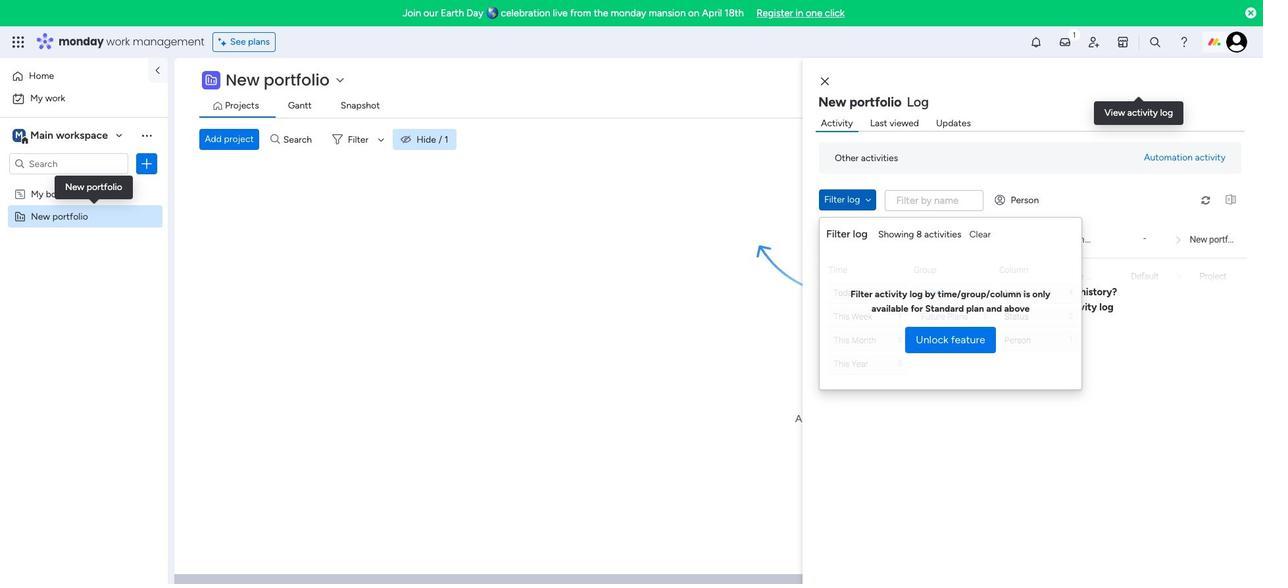 Task type: locate. For each thing, give the bounding box(es) containing it.
workspace options image
[[140, 129, 153, 142]]

option
[[8, 66, 140, 87], [8, 88, 160, 109], [0, 182, 168, 185]]

arrow down image
[[373, 132, 389, 147]]

select product image
[[12, 36, 25, 49]]

workspace image
[[13, 128, 26, 143]]

options image
[[140, 157, 153, 170]]

v2 search image
[[271, 132, 280, 147]]

refresh image
[[1196, 195, 1217, 205]]

update feed image
[[1059, 36, 1072, 49]]

invite members image
[[1088, 36, 1101, 49]]

close image
[[821, 77, 829, 87]]

1 vertical spatial option
[[8, 88, 160, 109]]

v2 edit image
[[1028, 270, 1037, 284]]

1 image
[[1069, 27, 1081, 42]]

list box
[[0, 180, 168, 405], [820, 221, 1247, 295]]

tab list
[[199, 96, 1264, 118]]

see plans image
[[218, 35, 230, 49]]



Task type: describe. For each thing, give the bounding box(es) containing it.
export to excel image
[[1221, 195, 1242, 205]]

notifications image
[[1030, 36, 1043, 49]]

workspace selection element
[[13, 128, 110, 145]]

angle down image
[[866, 195, 872, 205]]

0 vertical spatial option
[[8, 66, 140, 87]]

search everything image
[[1149, 36, 1162, 49]]

1 horizontal spatial list box
[[820, 221, 1247, 295]]

Filter by name field
[[886, 190, 984, 211]]

jacob simon image
[[1227, 32, 1248, 53]]

Search field
[[280, 130, 320, 149]]

0 horizontal spatial list box
[[0, 180, 168, 405]]

no results image
[[757, 216, 1053, 363]]

Search in workspace field
[[28, 156, 110, 171]]

2 vertical spatial option
[[0, 182, 168, 185]]

help image
[[1178, 36, 1191, 49]]

monday marketplace image
[[1117, 36, 1130, 49]]



Task type: vqa. For each thing, say whether or not it's contained in the screenshot.
left List Box
yes



